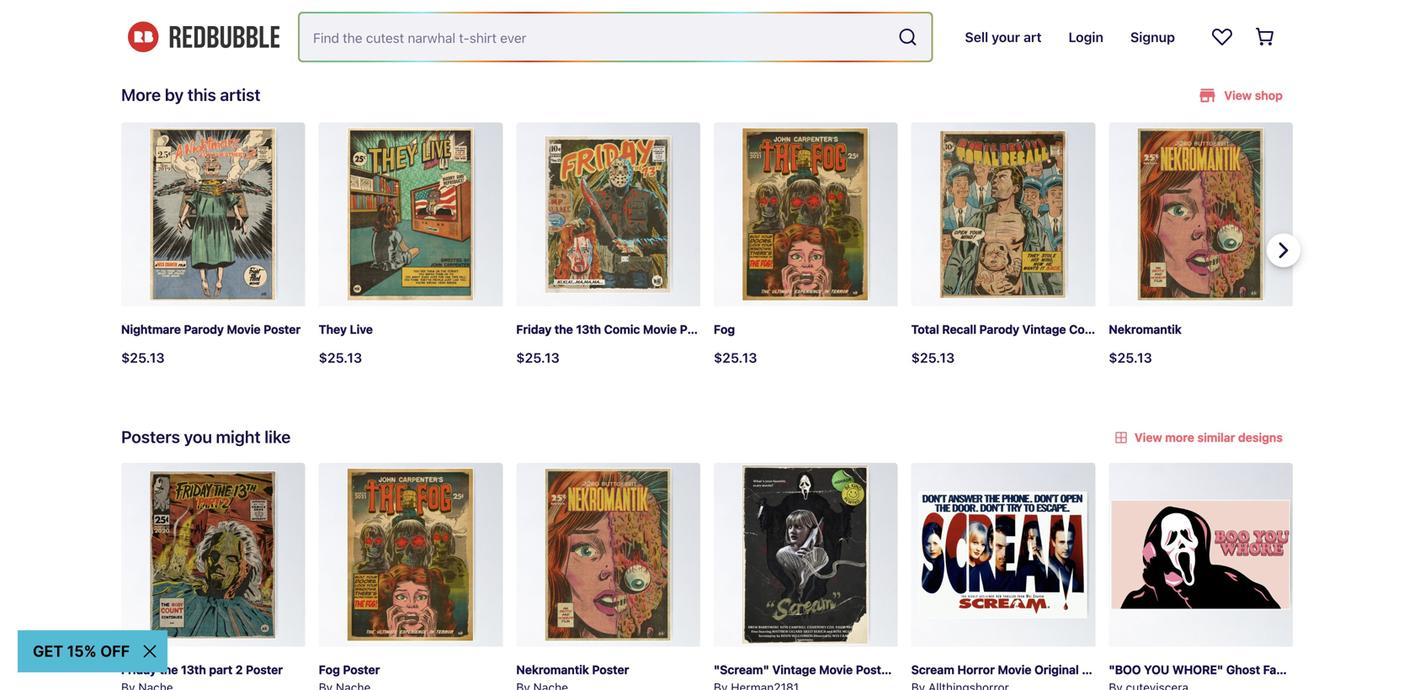 Task type: describe. For each thing, give the bounding box(es) containing it.
0 horizontal spatial by
[[165, 85, 184, 104]]

"boo you whore" ghost face poster
[[1109, 663, 1331, 677]]

scream horror movie original  poster
[[912, 663, 1119, 677]]

scream
[[912, 663, 955, 677]]

50
[[189, 40, 203, 54]]

$25.13 for nekromantik
[[1109, 350, 1153, 366]]

13th for part
[[181, 663, 206, 677]]

horror
[[958, 663, 995, 677]]

$25.13 for fog
[[714, 350, 758, 366]]

fog for fog
[[714, 323, 735, 337]]

live
[[350, 323, 373, 337]]

nekromantik poster link
[[517, 463, 701, 691]]

13th for comic
[[576, 323, 601, 337]]

redbubble logo image
[[128, 22, 280, 52]]

1 horizontal spatial by
[[330, 11, 347, 31]]

item preview, fog designed and sold by nache. image for fog
[[714, 123, 898, 307]]

nache ramos link
[[352, 9, 458, 34]]

friday for friday the 13th part 2 poster
[[121, 663, 157, 677]]

recall
[[943, 323, 977, 337]]

1 parody from the left
[[184, 323, 224, 337]]

$25.13 for friday the 13th comic movie poster
[[517, 350, 560, 366]]

item preview, nekromantik designed and sold by nache. image for nekromantik poster
[[517, 463, 701, 647]]

1 vertical spatial vintage
[[773, 663, 817, 677]]

you
[[1145, 663, 1170, 677]]

the for part
[[160, 663, 178, 677]]

nache
[[352, 11, 401, 31]]

movie for nightmare parody movie poster
[[227, 323, 261, 337]]

the for comic
[[555, 323, 573, 337]]

friday the 13th comic movie poster
[[517, 323, 717, 337]]

they live
[[319, 323, 373, 337]]

item preview, nightmare parody movie poster designed and sold by nache. image
[[121, 123, 305, 307]]

scream horror movie original  poster link
[[912, 463, 1119, 691]]

item preview, fog designed and sold by nache. image for fog poster
[[319, 463, 503, 647]]

designed and sold by nache ramos
[[189, 11, 458, 31]]

friday for friday the 13th comic movie poster
[[517, 323, 552, 337]]

2
[[236, 663, 243, 677]]

0 vertical spatial vintage
[[1023, 323, 1067, 337]]

2 comic from the left
[[1070, 323, 1106, 337]]

item preview, nekromantik designed and sold by nache. image for nekromantik
[[1109, 123, 1294, 307]]

1 comic from the left
[[604, 323, 640, 337]]

nekromantik poster
[[517, 663, 629, 677]]

like
[[265, 427, 291, 447]]

designs
[[206, 40, 249, 54]]

more by this artist
[[121, 85, 261, 104]]

sold
[[295, 11, 325, 31]]

part
[[209, 663, 233, 677]]

whore"
[[1173, 663, 1224, 677]]

artist
[[220, 85, 261, 104]]

"boo you whore" ghost face poster link
[[1109, 463, 1331, 691]]

more
[[121, 85, 161, 104]]



Task type: locate. For each thing, give the bounding box(es) containing it.
by right sold
[[330, 11, 347, 31]]

item preview, "scream" vintage movie poster designed and sold by herman2181. image
[[714, 463, 898, 647]]

parody
[[184, 323, 224, 337], [980, 323, 1020, 337]]

$25.13 for they live
[[319, 350, 362, 366]]

movie inside "scream" vintage movie poster poster link
[[820, 663, 853, 677]]

4 $25.13 from the left
[[714, 350, 758, 366]]

by left this on the left of page
[[165, 85, 184, 104]]

2 $25.13 from the left
[[319, 350, 362, 366]]

1 vertical spatial nekromantik
[[517, 663, 589, 677]]

0 horizontal spatial comic
[[604, 323, 640, 337]]

1 horizontal spatial nekromantik
[[1109, 323, 1182, 337]]

0 horizontal spatial 13th
[[181, 663, 206, 677]]

nightmare parody movie poster
[[121, 323, 301, 337]]

1 horizontal spatial 13th
[[576, 323, 601, 337]]

comic
[[604, 323, 640, 337], [1070, 323, 1106, 337]]

1 vertical spatial the
[[160, 663, 178, 677]]

poster
[[264, 323, 301, 337], [680, 323, 717, 337], [1109, 323, 1146, 337], [246, 663, 283, 677], [343, 663, 380, 677], [592, 663, 629, 677], [856, 663, 893, 677], [896, 663, 933, 677], [1082, 663, 1119, 677], [1294, 663, 1331, 677]]

"scream" vintage movie poster poster
[[714, 663, 933, 677]]

item preview, "boo you whore" ghost face designed and sold by cuteviscera. image
[[1109, 463, 1294, 647]]

0 vertical spatial friday
[[517, 323, 552, 337]]

0 vertical spatial the
[[555, 323, 573, 337]]

13th
[[576, 323, 601, 337], [181, 663, 206, 677]]

fog poster
[[319, 663, 380, 677]]

ghost
[[1227, 663, 1261, 677]]

friday the 13th part 2 poster link
[[121, 463, 305, 691]]

1 vertical spatial fog
[[319, 663, 340, 677]]

vintage
[[1023, 323, 1067, 337], [773, 663, 817, 677]]

None field
[[300, 13, 932, 61]]

posters you might like
[[121, 427, 291, 447]]

1 horizontal spatial item preview, nekromantik designed and sold by nache. image
[[1109, 123, 1294, 307]]

1 vertical spatial item preview, fog designed and sold by nache. image
[[319, 463, 503, 647]]

"scream" vintage movie poster poster link
[[714, 463, 933, 691]]

0 horizontal spatial fog
[[319, 663, 340, 677]]

item preview, friday the 13th comic movie poster designed and sold by nache. image
[[517, 123, 701, 307]]

and
[[263, 11, 290, 31]]

1 horizontal spatial parody
[[980, 323, 1020, 337]]

0 vertical spatial item preview, fog designed and sold by nache. image
[[714, 123, 898, 307]]

0 vertical spatial fog
[[714, 323, 735, 337]]

$25.13 for nightmare parody movie poster
[[121, 350, 165, 366]]

fog for fog poster
[[319, 663, 340, 677]]

1 horizontal spatial fog
[[714, 323, 735, 337]]

1 horizontal spatial comic
[[1070, 323, 1106, 337]]

1 horizontal spatial the
[[555, 323, 573, 337]]

parody right recall
[[980, 323, 1020, 337]]

item preview, total recall parody vintage comic poster designed and sold by nache. image
[[912, 123, 1096, 307]]

movie for scream horror movie original  poster
[[998, 663, 1032, 677]]

0 horizontal spatial friday
[[121, 663, 157, 677]]

"boo
[[1109, 663, 1142, 677]]

nightmare
[[121, 323, 181, 337]]

they
[[319, 323, 347, 337]]

total
[[912, 323, 940, 337]]

1 vertical spatial by
[[165, 85, 184, 104]]

movie
[[227, 323, 261, 337], [643, 323, 677, 337], [820, 663, 853, 677], [998, 663, 1032, 677]]

1 horizontal spatial friday
[[517, 323, 552, 337]]

total recall parody vintage comic poster
[[912, 323, 1146, 337]]

ramos
[[405, 11, 458, 31]]

you
[[184, 427, 212, 447]]

1 vertical spatial item preview, nekromantik designed and sold by nache. image
[[517, 463, 701, 647]]

1 horizontal spatial item preview, fog designed and sold by nache. image
[[714, 123, 898, 307]]

this
[[188, 85, 216, 104]]

item preview, they live designed and sold by nache. image
[[319, 123, 503, 307]]

$25.13
[[121, 350, 165, 366], [319, 350, 362, 366], [517, 350, 560, 366], [714, 350, 758, 366], [912, 350, 955, 366], [1109, 350, 1153, 366]]

0 horizontal spatial parody
[[184, 323, 224, 337]]

nekromantik for nekromantik poster
[[517, 663, 589, 677]]

1 vertical spatial 13th
[[181, 663, 206, 677]]

face
[[1264, 663, 1291, 677]]

6 $25.13 from the left
[[1109, 350, 1153, 366]]

2 parody from the left
[[980, 323, 1020, 337]]

0 vertical spatial nekromantik
[[1109, 323, 1182, 337]]

0 horizontal spatial item preview, nekromantik designed and sold by nache. image
[[517, 463, 701, 647]]

1 horizontal spatial vintage
[[1023, 323, 1067, 337]]

might
[[216, 427, 261, 447]]

nekromantik for nekromantik
[[1109, 323, 1182, 337]]

parody right nightmare
[[184, 323, 224, 337]]

fog poster link
[[319, 463, 503, 691]]

nekromantik inside nekromantik poster link
[[517, 663, 589, 677]]

Search term search field
[[300, 13, 891, 61]]

0 horizontal spatial item preview, fog designed and sold by nache. image
[[319, 463, 503, 647]]

fog
[[714, 323, 735, 337], [319, 663, 340, 677]]

movie for "scream" vintage movie poster poster
[[820, 663, 853, 677]]

1 vertical spatial friday
[[121, 663, 157, 677]]

friday
[[517, 323, 552, 337], [121, 663, 157, 677]]

item preview, scream horror movie original  designed and sold by allthingshorror. image
[[912, 463, 1096, 647]]

movie inside scream horror movie original  poster link
[[998, 663, 1032, 677]]

"scream"
[[714, 663, 770, 677]]

0 horizontal spatial the
[[160, 663, 178, 677]]

0 vertical spatial 13th
[[576, 323, 601, 337]]

item preview, nekromantik designed and sold by nache. image
[[1109, 123, 1294, 307], [517, 463, 701, 647]]

item preview, fog designed and sold by nache. image
[[714, 123, 898, 307], [319, 463, 503, 647]]

3 $25.13 from the left
[[517, 350, 560, 366]]

by
[[330, 11, 347, 31], [165, 85, 184, 104]]

5 $25.13 from the left
[[912, 350, 955, 366]]

0 horizontal spatial vintage
[[773, 663, 817, 677]]

0 vertical spatial by
[[330, 11, 347, 31]]

50 designs
[[189, 40, 249, 54]]

original
[[1035, 663, 1079, 677]]

friday the 13th part 2 poster
[[121, 663, 283, 677]]

posters
[[121, 427, 180, 447]]

designed
[[189, 11, 259, 31]]

the
[[555, 323, 573, 337], [160, 663, 178, 677]]

item preview, friday the 13th part 2 designed and sold by nache. image
[[121, 463, 305, 647]]

0 horizontal spatial nekromantik
[[517, 663, 589, 677]]

1 $25.13 from the left
[[121, 350, 165, 366]]

nekromantik
[[1109, 323, 1182, 337], [517, 663, 589, 677]]

0 vertical spatial item preview, nekromantik designed and sold by nache. image
[[1109, 123, 1294, 307]]

$25.13 for total recall parody vintage comic poster
[[912, 350, 955, 366]]



Task type: vqa. For each thing, say whether or not it's contained in the screenshot.
Nightmare Parody Movie Poster Movie
yes



